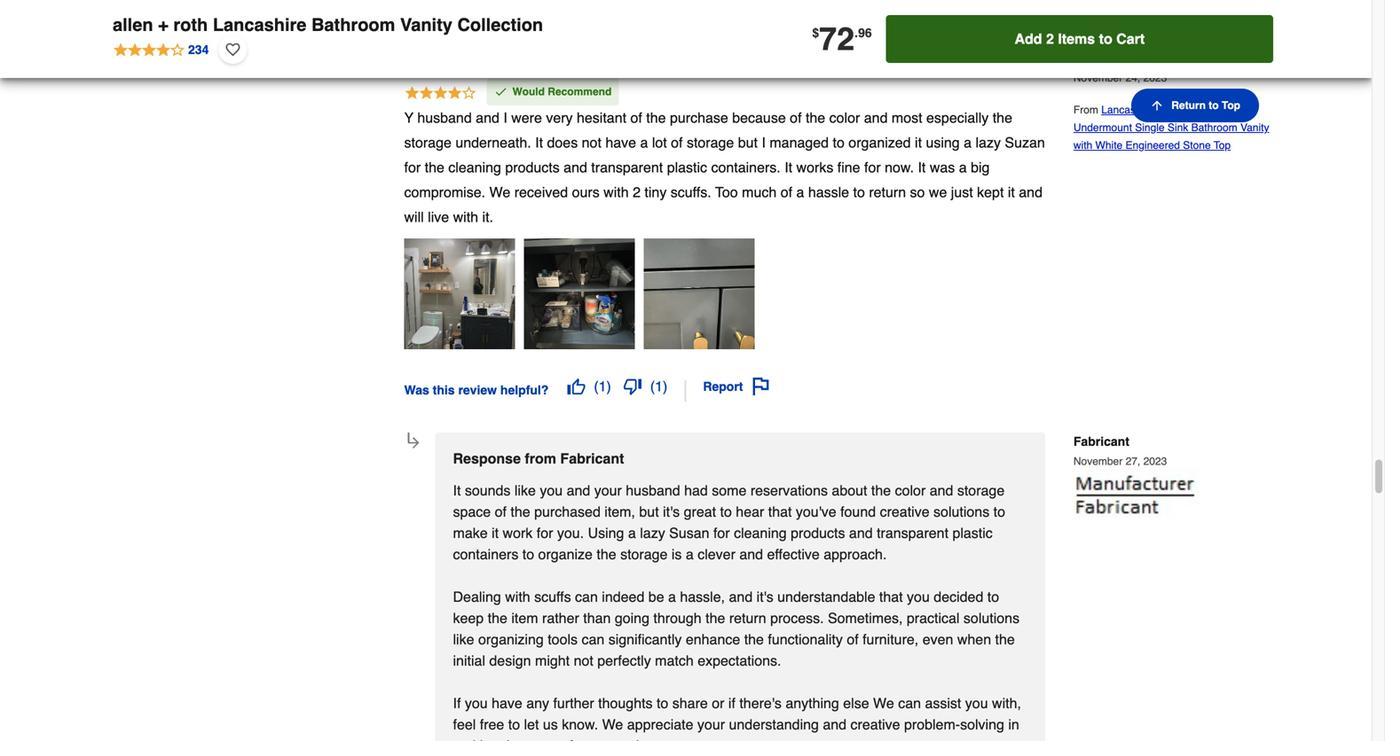 Task type: vqa. For each thing, say whether or not it's contained in the screenshot.
'it.'
yes



Task type: locate. For each thing, give the bounding box(es) containing it.
0 vertical spatial it
[[915, 134, 922, 151]]

0 vertical spatial but
[[738, 134, 758, 151]]

you up purchased at the bottom left of the page
[[540, 483, 563, 499]]

of down "sometimes,"
[[847, 632, 859, 648]]

products down the you've
[[791, 525, 845, 542]]

we inside y husband and i were very hesitant of the purchase because of the color and most especially the storage underneath. it does not have a lot of storage but i managed to organized it using a lazy suzan for the cleaning products and transparent plastic containers. it works fine for now. it was a big compromise. we received ours with 2 tiny scuffs. too much of a hassle to return so we just kept it and will live with it.
[[489, 184, 510, 200]]

0 vertical spatial november
[[1074, 72, 1123, 84]]

2023
[[1143, 72, 1167, 84], [1143, 456, 1167, 468]]

1 for the thumb up "icon"
[[599, 378, 607, 395]]

1 horizontal spatial fabricant
[[1074, 435, 1130, 449]]

lancashire up "heart outline" image
[[213, 15, 307, 35]]

1 horizontal spatial like
[[515, 483, 536, 499]]

vanity inside "lancashire 30-in chambray blue undermount single sink bathroom vanity with white engineered stone top"
[[1241, 122, 1269, 134]]

hassle,
[[680, 589, 725, 605]]

compromise.
[[404, 184, 485, 200]]

) for thumb down icon on the left of page
[[663, 378, 668, 395]]

not
[[582, 134, 602, 151], [574, 653, 594, 669]]

we down thoughts
[[602, 717, 623, 733]]

your
[[594, 483, 622, 499], [697, 717, 725, 733], [577, 738, 605, 742]]

( right thumb down icon on the left of page
[[650, 378, 655, 395]]

with inside "lancashire 30-in chambray blue undermount single sink bathroom vanity with white engineered stone top"
[[1074, 139, 1093, 152]]

24,
[[1126, 72, 1141, 84]]

live
[[428, 209, 449, 225]]

$ 72 . 96
[[812, 21, 872, 57]]

to inside button
[[1099, 31, 1113, 47]]

most
[[892, 109, 923, 126], [526, 738, 557, 742]]

it up space on the bottom left of the page
[[453, 483, 461, 499]]

most down us
[[526, 738, 557, 742]]

0 vertical spatial top
[[1222, 99, 1241, 112]]

tools
[[548, 632, 578, 648]]

https://photos us.bazaarvoice.com/photo/2/cghvdg86bg93zxm/d11e7d14 fce4 5380 8dfe 6c649cd400e1 image
[[404, 239, 515, 349]]

1 horizontal spatial bathroom
[[1191, 122, 1238, 134]]

0 horizontal spatial i
[[503, 109, 507, 126]]

it's
[[663, 504, 680, 520], [757, 589, 774, 605]]

0 vertical spatial husband
[[417, 109, 472, 126]]

color up 'organized'
[[829, 109, 860, 126]]

the down using
[[597, 546, 616, 563]]

a right using
[[964, 134, 972, 151]]

creative inside it sounds like you and your husband had some reservations about the color and storage space of the purchased item, but it's great to hear that you've found creative solutions to make it work for you. using a lazy susan for cleaning products and transparent plastic containers to organize the storage is a clever and effective approach.
[[880, 504, 930, 520]]

0 vertical spatial color
[[829, 109, 860, 126]]

a down item,
[[628, 525, 636, 542]]

it
[[915, 134, 922, 151], [1008, 184, 1015, 200], [492, 525, 499, 542]]

i left were
[[503, 109, 507, 126]]

solutions up when
[[964, 610, 1020, 627]]

you up practical
[[907, 589, 930, 605]]

1 vertical spatial cleaning
[[734, 525, 787, 542]]

cleaning down the "hear" in the bottom of the page
[[734, 525, 787, 542]]

it's up susan on the bottom
[[663, 504, 680, 520]]

) left thumb down icon on the left of page
[[607, 378, 611, 395]]

1 vertical spatial color
[[895, 483, 926, 499]]

1 vertical spatial plastic
[[953, 525, 993, 542]]

0 vertical spatial it's
[[663, 504, 680, 520]]

4.1 stars image
[[113, 40, 210, 59]]

1 horizontal spatial it's
[[757, 589, 774, 605]]

1 vertical spatial that
[[879, 589, 903, 605]]

the down the free
[[503, 738, 522, 742]]

transparent inside it sounds like you and your husband had some reservations about the color and storage space of the purchased item, but it's great to hear that you've found creative solutions to make it work for you. using a lazy susan for cleaning products and transparent plastic containers to organize the storage is a clever and effective approach.
[[877, 525, 949, 542]]

but right item,
[[639, 504, 659, 520]]

2023 right 24,
[[1143, 72, 1167, 84]]

2 ) from the left
[[663, 378, 668, 395]]

1 horizontal spatial )
[[663, 378, 668, 395]]

0 horizontal spatial transparent
[[591, 159, 663, 176]]

0 horizontal spatial 1
[[599, 378, 607, 395]]

have down hesitant
[[605, 134, 636, 151]]

recommend
[[548, 86, 612, 98]]

1 horizontal spatial most
[[892, 109, 923, 126]]

0 vertical spatial cleaning
[[448, 159, 501, 176]]

november left 27, at the right
[[1074, 456, 1123, 468]]

1 ) from the left
[[607, 378, 611, 395]]

( 1 ) right the thumb up "icon"
[[594, 378, 611, 395]]

1 right the thumb up "icon"
[[599, 378, 607, 395]]

0 vertical spatial in
[[1172, 104, 1180, 116]]

thoughts
[[598, 696, 653, 712]]

november inside fabricant november 27, 2023
[[1074, 456, 1123, 468]]

2 right add
[[1046, 31, 1054, 47]]

2 vertical spatial we
[[602, 717, 623, 733]]

november inside jalex november 24, 2023
[[1074, 72, 1123, 84]]

item
[[511, 610, 538, 627]]

1 right thumb down icon on the left of page
[[655, 378, 663, 395]]

1 horizontal spatial lazy
[[976, 134, 1001, 151]]

the up found
[[871, 483, 891, 499]]

1 horizontal spatial cleaning
[[734, 525, 787, 542]]

1 horizontal spatial in
[[1172, 104, 1180, 116]]

have
[[605, 134, 636, 151], [492, 696, 522, 712]]

0 vertical spatial fabricant
[[1074, 435, 1130, 449]]

the
[[646, 109, 666, 126], [806, 109, 825, 126], [993, 109, 1012, 126], [425, 159, 444, 176], [871, 483, 891, 499], [511, 504, 530, 520], [597, 546, 616, 563], [488, 610, 507, 627], [706, 610, 725, 627], [744, 632, 764, 648], [995, 632, 1015, 648], [503, 738, 522, 742]]

like down keep
[[453, 632, 474, 648]]

report button
[[697, 372, 776, 402]]

purchase
[[670, 109, 728, 126]]

solving
[[960, 717, 1004, 733]]

for up clever
[[713, 525, 730, 542]]

0 horizontal spatial that
[[768, 504, 792, 520]]

lot
[[652, 134, 667, 151]]

arrow up image
[[1150, 99, 1164, 113]]

2 2023 from the top
[[1143, 456, 1167, 468]]

a left lot
[[640, 134, 648, 151]]

engineered
[[1126, 139, 1180, 152]]

0 horizontal spatial it's
[[663, 504, 680, 520]]

0 horizontal spatial plastic
[[667, 159, 707, 176]]

fabricant inside fabricant november 27, 2023
[[1074, 435, 1130, 449]]

(
[[594, 378, 599, 395], [650, 378, 655, 395]]

1 vertical spatial transparent
[[877, 525, 949, 542]]

1
[[599, 378, 607, 395], [655, 378, 663, 395]]

of right lot
[[671, 134, 683, 151]]

effective
[[767, 546, 820, 563]]

if
[[728, 696, 736, 712]]

a left "big"
[[959, 159, 967, 176]]

of right the much
[[781, 184, 792, 200]]

sink
[[1168, 122, 1188, 134]]

2023 inside fabricant november 27, 2023
[[1143, 456, 1167, 468]]

vanity up 4 stars image on the left
[[400, 15, 452, 35]]

would recommend
[[512, 86, 612, 98]]

of down know. on the bottom left of the page
[[561, 738, 573, 742]]

0 horizontal spatial vanity
[[400, 15, 452, 35]]

0 vertical spatial vanity
[[400, 15, 452, 35]]

2 horizontal spatial it
[[1008, 184, 1015, 200]]

perfectly
[[597, 653, 651, 669]]

1 vertical spatial your
[[697, 717, 725, 733]]

kept
[[977, 184, 1004, 200]]

creative right found
[[880, 504, 930, 520]]

1 ( 1 ) from the left
[[594, 378, 611, 395]]

0 vertical spatial plastic
[[667, 159, 707, 176]]

0 vertical spatial lancashire
[[213, 15, 307, 35]]

lazy up "big"
[[976, 134, 1001, 151]]

1 vertical spatial like
[[453, 632, 474, 648]]

keep
[[453, 610, 484, 627]]

0 horizontal spatial bathroom
[[311, 15, 395, 35]]

or
[[712, 696, 725, 712]]

the inside if you have any further thoughts to share or if there's anything else we can assist you with, feel free to let us  know. we appreciate your understanding and creative problem-solving in making the most of your purchase.
[[503, 738, 522, 742]]

your up item,
[[594, 483, 622, 499]]

can inside if you have any further thoughts to share or if there's anything else we can assist you with, feel free to let us  know. we appreciate your understanding and creative problem-solving in making the most of your purchase.
[[898, 696, 921, 712]]

1 horizontal spatial 1
[[655, 378, 663, 395]]

0 horizontal spatial (
[[594, 378, 599, 395]]

0 vertical spatial lazy
[[976, 134, 1001, 151]]

0 vertical spatial that
[[768, 504, 792, 520]]

fabricant right from
[[560, 451, 624, 467]]

1 horizontal spatial ( 1 )
[[650, 378, 668, 395]]

0 horizontal spatial but
[[639, 504, 659, 520]]

not down hesitant
[[582, 134, 602, 151]]

for right fine
[[864, 159, 881, 176]]

top right stone
[[1214, 139, 1231, 152]]

color right about
[[895, 483, 926, 499]]

2 1 from the left
[[655, 378, 663, 395]]

it right kept
[[1008, 184, 1015, 200]]

let
[[524, 717, 539, 733]]

fabricant november 27, 2023
[[1074, 435, 1167, 468]]

of down sounds
[[495, 504, 507, 520]]

color
[[829, 109, 860, 126], [895, 483, 926, 499]]

1 vertical spatial not
[[574, 653, 594, 669]]

1 horizontal spatial (
[[650, 378, 655, 395]]

november for jalex
[[1074, 72, 1123, 84]]

top
[[1222, 99, 1241, 112], [1214, 139, 1231, 152]]

but inside it sounds like you and your husband had some reservations about the color and storage space of the purchased item, but it's great to hear that you've found creative solutions to make it work for you. using a lazy susan for cleaning products and transparent plastic containers to organize the storage is a clever and effective approach.
[[639, 504, 659, 520]]

0 vertical spatial most
[[892, 109, 923, 126]]

have inside y husband and i were very hesitant of the purchase because of the color and most especially the storage underneath. it does not have a lot of storage but i managed to organized it using a lazy suzan for the cleaning products and transparent plastic containers. it works fine for now. it was a big compromise. we received ours with 2 tiny scuffs. too much of a hassle to return so we just kept it and will live with it.
[[605, 134, 636, 151]]

that up "sometimes,"
[[879, 589, 903, 605]]

0 horizontal spatial cleaning
[[448, 159, 501, 176]]

most up 'organized'
[[892, 109, 923, 126]]

but up containers.
[[738, 134, 758, 151]]

top inside "lancashire 30-in chambray blue undermount single sink bathroom vanity with white engineered stone top"
[[1214, 139, 1231, 152]]

0 horizontal spatial like
[[453, 632, 474, 648]]

does
[[547, 134, 578, 151]]

0 vertical spatial 2023
[[1143, 72, 1167, 84]]

helpful?
[[500, 383, 549, 398]]

we right else
[[873, 696, 894, 712]]

with inside dealing with scuffs can indeed be a hassle, and it's understandable that you decided to keep the item rather than going through the return process. sometimes, practical solutions like organizing tools can significantly enhance the functionality of furniture, even when the initial design might not perfectly match expectations.
[[505, 589, 530, 605]]

i down because
[[762, 134, 766, 151]]

jalex november 24, 2023
[[1074, 51, 1167, 84]]

( for thumb down icon on the left of page
[[650, 378, 655, 395]]

cleaning inside it sounds like you and your husband had some reservations about the color and storage space of the purchased item, but it's great to hear that you've found creative solutions to make it work for you. using a lazy susan for cleaning products and transparent plastic containers to organize the storage is a clever and effective approach.
[[734, 525, 787, 542]]

1 vertical spatial it
[[1008, 184, 1015, 200]]

1 horizontal spatial vanity
[[1241, 122, 1269, 134]]

allen
[[113, 15, 153, 35]]

1 horizontal spatial color
[[895, 483, 926, 499]]

1 1 from the left
[[599, 378, 607, 395]]

1 vertical spatial vanity
[[1241, 122, 1269, 134]]

the up 'organizing'
[[488, 610, 507, 627]]

0 horizontal spatial ( 1 )
[[594, 378, 611, 395]]

solutions inside dealing with scuffs can indeed be a hassle, and it's understandable that you decided to keep the item rather than going through the return process. sometimes, practical solutions like organizing tools can significantly enhance the functionality of furniture, even when the initial design might not perfectly match expectations.
[[964, 610, 1020, 627]]

0 horizontal spatial we
[[489, 184, 510, 200]]

) right thumb down icon on the left of page
[[663, 378, 668, 395]]

the up expectations.
[[744, 632, 764, 648]]

0 vertical spatial we
[[489, 184, 510, 200]]

vanity down blue
[[1241, 122, 1269, 134]]

1 vertical spatial fabricant
[[560, 451, 624, 467]]

0 vertical spatial products
[[505, 159, 560, 176]]

a right the be
[[668, 589, 676, 605]]

to inside button
[[1209, 99, 1219, 112]]

plastic up decided
[[953, 525, 993, 542]]

0 horizontal spatial lancashire
[[213, 15, 307, 35]]

can up "problem-"
[[898, 696, 921, 712]]

problem-
[[904, 717, 960, 733]]

( right the thumb up "icon"
[[594, 378, 599, 395]]

( 1 ) right thumb down icon on the left of page
[[650, 378, 668, 395]]

1 vertical spatial most
[[526, 738, 557, 742]]

1 horizontal spatial husband
[[626, 483, 680, 499]]

husband up item,
[[626, 483, 680, 499]]

products
[[505, 159, 560, 176], [791, 525, 845, 542]]

most inside y husband and i were very hesitant of the purchase because of the color and most especially the storage underneath. it does not have a lot of storage but i managed to organized it using a lazy suzan for the cleaning products and transparent plastic containers. it works fine for now. it was a big compromise. we received ours with 2 tiny scuffs. too much of a hassle to return so we just kept it and will live with it.
[[892, 109, 923, 126]]

the right when
[[995, 632, 1015, 648]]

with left it.
[[453, 209, 478, 225]]

1 horizontal spatial return
[[869, 184, 906, 200]]

0 horizontal spatial it
[[492, 525, 499, 542]]

the up suzan
[[993, 109, 1012, 126]]

0 vertical spatial solutions
[[934, 504, 990, 520]]

0 horizontal spatial in
[[1008, 717, 1019, 733]]

of inside it sounds like you and your husband had some reservations about the color and storage space of the purchased item, but it's great to hear that you've found creative solutions to make it work for you. using a lazy susan for cleaning products and transparent plastic containers to organize the storage is a clever and effective approach.
[[495, 504, 507, 520]]

and
[[476, 109, 499, 126], [864, 109, 888, 126], [564, 159, 587, 176], [1019, 184, 1043, 200], [567, 483, 590, 499], [930, 483, 953, 499], [849, 525, 873, 542], [740, 546, 763, 563], [729, 589, 753, 605], [823, 717, 847, 733]]

1 vertical spatial it's
[[757, 589, 774, 605]]

0 vertical spatial transparent
[[591, 159, 663, 176]]

making
[[453, 738, 499, 742]]

even
[[923, 632, 953, 648]]

1 horizontal spatial products
[[791, 525, 845, 542]]

1 vertical spatial husband
[[626, 483, 680, 499]]

0 horizontal spatial have
[[492, 696, 522, 712]]

0 vertical spatial 2
[[1046, 31, 1054, 47]]

november down "jalex"
[[1074, 72, 1123, 84]]

1 vertical spatial return
[[729, 610, 766, 627]]

you.
[[557, 525, 584, 542]]

lancashire up single
[[1101, 104, 1154, 116]]

return
[[869, 184, 906, 200], [729, 610, 766, 627]]

can down than in the bottom of the page
[[582, 632, 605, 648]]

1 horizontal spatial plastic
[[953, 525, 993, 542]]

it's up process.
[[757, 589, 774, 605]]

1 vertical spatial in
[[1008, 717, 1019, 733]]

it left work
[[492, 525, 499, 542]]

husband
[[417, 109, 472, 126], [626, 483, 680, 499]]

in up sink
[[1172, 104, 1180, 116]]

your down know. on the bottom left of the page
[[577, 738, 605, 742]]

for
[[404, 159, 421, 176], [864, 159, 881, 176], [537, 525, 553, 542], [713, 525, 730, 542]]

1 vertical spatial 2
[[633, 184, 641, 200]]

1 horizontal spatial have
[[605, 134, 636, 151]]

great
[[684, 504, 716, 520]]

0 horizontal spatial husband
[[417, 109, 472, 126]]

2 november from the top
[[1074, 456, 1123, 468]]

plastic up the scuffs.
[[667, 159, 707, 176]]

us
[[543, 717, 558, 733]]

sounds
[[465, 483, 511, 499]]

like down response from fabricant
[[515, 483, 536, 499]]

cleaning down underneath. on the left of the page
[[448, 159, 501, 176]]

2 left tiny
[[633, 184, 641, 200]]

jalex
[[1074, 51, 1114, 65]]

it left was
[[918, 159, 926, 176]]

1 horizontal spatial i
[[762, 134, 766, 151]]

it's inside dealing with scuffs can indeed be a hassle, and it's understandable that you decided to keep the item rather than going through the return process. sometimes, practical solutions like organizing tools can significantly enhance the functionality of furniture, even when the initial design might not perfectly match expectations.
[[757, 589, 774, 605]]

the up managed on the right of the page
[[806, 109, 825, 126]]

significantly
[[609, 632, 682, 648]]

1 horizontal spatial 2
[[1046, 31, 1054, 47]]

had
[[684, 483, 708, 499]]

husband down 4 stars image on the left
[[417, 109, 472, 126]]

plastic
[[667, 159, 707, 176], [953, 525, 993, 542]]

1 vertical spatial 2023
[[1143, 456, 1167, 468]]

0 vertical spatial your
[[594, 483, 622, 499]]

0 vertical spatial creative
[[880, 504, 930, 520]]

not down tools
[[574, 653, 594, 669]]

products up received
[[505, 159, 560, 176]]

items
[[1058, 31, 1095, 47]]

1 horizontal spatial transparent
[[877, 525, 949, 542]]

color inside y husband and i were very hesitant of the purchase because of the color and most especially the storage underneath. it does not have a lot of storage but i managed to organized it using a lazy suzan for the cleaning products and transparent plastic containers. it works fine for now. it was a big compromise. we received ours with 2 tiny scuffs. too much of a hassle to return so we just kept it and will live with it.
[[829, 109, 860, 126]]

it.
[[482, 209, 493, 225]]

2 vertical spatial it
[[492, 525, 499, 542]]

products inside it sounds like you and your husband had some reservations about the color and storage space of the purchased item, but it's great to hear that you've found creative solutions to make it work for you. using a lazy susan for cleaning products and transparent plastic containers to organize the storage is a clever and effective approach.
[[791, 525, 845, 542]]

a inside dealing with scuffs can indeed be a hassle, and it's understandable that you decided to keep the item rather than going through the return process. sometimes, practical solutions like organizing tools can significantly enhance the functionality of furniture, even when the initial design might not perfectly match expectations.
[[668, 589, 676, 605]]

undermount
[[1074, 122, 1132, 134]]

1 november from the top
[[1074, 72, 1123, 84]]

can up than in the bottom of the page
[[575, 589, 598, 605]]

0 horizontal spatial return
[[729, 610, 766, 627]]

of inside if you have any further thoughts to share or if there's anything else we can assist you with, feel free to let us  know. we appreciate your understanding and creative problem-solving in making the most of your purchase.
[[561, 738, 573, 742]]

with up item
[[505, 589, 530, 605]]

1 horizontal spatial that
[[879, 589, 903, 605]]

1 2023 from the top
[[1143, 72, 1167, 84]]

it left using
[[915, 134, 922, 151]]

clever
[[698, 546, 736, 563]]

rather
[[542, 610, 579, 627]]

item,
[[605, 504, 635, 520]]

0 horizontal spatial lazy
[[640, 525, 665, 542]]

just
[[951, 184, 973, 200]]

you inside dealing with scuffs can indeed be a hassle, and it's understandable that you decided to keep the item rather than going through the return process. sometimes, practical solutions like organizing tools can significantly enhance the functionality of furniture, even when the initial design might not perfectly match expectations.
[[907, 589, 930, 605]]

a
[[640, 134, 648, 151], [964, 134, 972, 151], [959, 159, 967, 176], [796, 184, 804, 200], [628, 525, 636, 542], [686, 546, 694, 563], [668, 589, 676, 605]]

blue
[[1235, 104, 1257, 116]]

have up the free
[[492, 696, 522, 712]]

$
[[812, 26, 819, 40]]

creative down else
[[851, 717, 900, 733]]

fabricant up 27, at the right
[[1074, 435, 1130, 449]]

lazy inside it sounds like you and your husband had some reservations about the color and storage space of the purchased item, but it's great to hear that you've found creative solutions to make it work for you. using a lazy susan for cleaning products and transparent plastic containers to organize the storage is a clever and effective approach.
[[640, 525, 665, 542]]

1 vertical spatial but
[[639, 504, 659, 520]]

1 vertical spatial top
[[1214, 139, 1231, 152]]

0 horizontal spatial )
[[607, 378, 611, 395]]

understanding
[[729, 717, 819, 733]]

that inside dealing with scuffs can indeed be a hassle, and it's understandable that you decided to keep the item rather than going through the return process. sometimes, practical solutions like organizing tools can significantly enhance the functionality of furniture, even when the initial design might not perfectly match expectations.
[[879, 589, 903, 605]]

not inside dealing with scuffs can indeed be a hassle, and it's understandable that you decided to keep the item rather than going through the return process. sometimes, practical solutions like organizing tools can significantly enhance the functionality of furniture, even when the initial design might not perfectly match expectations.
[[574, 653, 594, 669]]

1 horizontal spatial lancashire
[[1101, 104, 1154, 116]]

2 ( from the left
[[650, 378, 655, 395]]

solutions up decided
[[934, 504, 990, 520]]

2023 inside jalex november 24, 2023
[[1143, 72, 1167, 84]]

thumb up image
[[567, 378, 585, 396]]

furniture,
[[863, 632, 919, 648]]

november
[[1074, 72, 1123, 84], [1074, 456, 1123, 468]]

1 ( from the left
[[594, 378, 599, 395]]

2 ( 1 ) from the left
[[650, 378, 668, 395]]

2 inside y husband and i were very hesitant of the purchase because of the color and most especially the storage underneath. it does not have a lot of storage but i managed to organized it using a lazy suzan for the cleaning products and transparent plastic containers. it works fine for now. it was a big compromise. we received ours with 2 tiny scuffs. too much of a hassle to return so we just kept it and will live with it.
[[633, 184, 641, 200]]

2023 right 27, at the right
[[1143, 456, 1167, 468]]

https://photos us.bazaarvoice.com/photo/2/cghvdg86bg93zxm/0f623c55 a715 5543 8309 3acb3c37172f image
[[524, 239, 635, 349]]

in
[[1172, 104, 1180, 116], [1008, 717, 1019, 733]]

return
[[1172, 99, 1206, 112]]

that down reservations
[[768, 504, 792, 520]]

1 vertical spatial november
[[1074, 456, 1123, 468]]



Task type: describe. For each thing, give the bounding box(es) containing it.
72
[[819, 21, 855, 57]]

for left you.
[[537, 525, 553, 542]]

plastic inside it sounds like you and your husband had some reservations about the color and storage space of the purchased item, but it's great to hear that you've found creative solutions to make it work for you. using a lazy susan for cleaning products and transparent plastic containers to organize the storage is a clever and effective approach.
[[953, 525, 993, 542]]

expectations.
[[698, 653, 781, 669]]

2023 for fabricant
[[1143, 456, 1167, 468]]

husband inside y husband and i were very hesitant of the purchase because of the color and most especially the storage underneath. it does not have a lot of storage but i managed to organized it using a lazy suzan for the cleaning products and transparent plastic containers. it works fine for now. it was a big compromise. we received ours with 2 tiny scuffs. too much of a hassle to return so we just kept it and will live with it.
[[417, 109, 472, 126]]

purchased
[[534, 504, 601, 520]]

and inside if you have any further thoughts to share or if there's anything else we can assist you with, feel free to let us  know. we appreciate your understanding and creative problem-solving in making the most of your purchase.
[[823, 717, 847, 733]]

indeed
[[602, 589, 645, 605]]

lancashire inside "lancashire 30-in chambray blue undermount single sink bathroom vanity with white engineered stone top"
[[1101, 104, 1154, 116]]

like inside dealing with scuffs can indeed be a hassle, and it's understandable that you decided to keep the item rather than going through the return process. sometimes, practical solutions like organizing tools can significantly enhance the functionality of furniture, even when the initial design might not perfectly match expectations.
[[453, 632, 474, 648]]

the up compromise.
[[425, 159, 444, 176]]

that inside it sounds like you and your husband had some reservations about the color and storage space of the purchased item, but it's great to hear that you've found creative solutions to make it work for you. using a lazy susan for cleaning products and transparent plastic containers to organize the storage is a clever and effective approach.
[[768, 504, 792, 520]]

2 inside button
[[1046, 31, 1054, 47]]

have inside if you have any further thoughts to share or if there's anything else we can assist you with, feel free to let us  know. we appreciate your understanding and creative problem-solving in making the most of your purchase.
[[492, 696, 522, 712]]

it inside it sounds like you and your husband had some reservations about the color and storage space of the purchased item, but it's great to hear that you've found creative solutions to make it work for you. using a lazy susan for cleaning products and transparent plastic containers to organize the storage is a clever and effective approach.
[[453, 483, 461, 499]]

+
[[158, 15, 168, 35]]

( for the thumb up "icon"
[[594, 378, 599, 395]]

of inside dealing with scuffs can indeed be a hassle, and it's understandable that you decided to keep the item rather than going through the return process. sometimes, practical solutions like organizing tools can significantly enhance the functionality of furniture, even when the initial design might not perfectly match expectations.
[[847, 632, 859, 648]]

.
[[855, 26, 858, 40]]

solutions inside it sounds like you and your husband had some reservations about the color and storage space of the purchased item, but it's great to hear that you've found creative solutions to make it work for you. using a lazy susan for cleaning products and transparent plastic containers to organize the storage is a clever and effective approach.
[[934, 504, 990, 520]]

2 vertical spatial your
[[577, 738, 605, 742]]

transparent inside y husband and i were very hesitant of the purchase because of the color and most especially the storage underneath. it does not have a lot of storage but i managed to organized it using a lazy suzan for the cleaning products and transparent plastic containers. it works fine for now. it was a big compromise. we received ours with 2 tiny scuffs. too much of a hassle to return so we just kept it and will live with it.
[[591, 159, 663, 176]]

( 1 ) for thumb down icon on the left of page
[[650, 378, 668, 395]]

further
[[553, 696, 594, 712]]

add
[[1015, 31, 1042, 47]]

hassle
[[808, 184, 849, 200]]

1 vertical spatial can
[[582, 632, 605, 648]]

234 button
[[113, 35, 210, 64]]

so
[[910, 184, 925, 200]]

husband inside it sounds like you and your husband had some reservations about the color and storage space of the purchased item, but it's great to hear that you've found creative solutions to make it work for you. using a lazy susan for cleaning products and transparent plastic containers to organize the storage is a clever and effective approach.
[[626, 483, 680, 499]]

about
[[832, 483, 867, 499]]

4 stars image
[[404, 85, 477, 103]]

underneath.
[[456, 134, 531, 151]]

if you have any further thoughts to share or if there's anything else we can assist you with, feel free to let us  know. we appreciate your understanding and creative problem-solving in making the most of your purchase.
[[453, 696, 1021, 742]]

lancashire 30-in chambray blue undermount single sink bathroom vanity with white engineered stone top
[[1074, 104, 1269, 152]]

might
[[535, 653, 570, 669]]

stone
[[1183, 139, 1211, 152]]

will
[[404, 209, 424, 225]]

be
[[649, 589, 664, 605]]

in inside "lancashire 30-in chambray blue undermount single sink bathroom vanity with white engineered stone top"
[[1172, 104, 1180, 116]]

products inside y husband and i were very hesitant of the purchase because of the color and most especially the storage underneath. it does not have a lot of storage but i managed to organized it using a lazy suzan for the cleaning products and transparent plastic containers. it works fine for now. it was a big compromise. we received ours with 2 tiny scuffs. too much of a hassle to return so we just kept it and will live with it.
[[505, 159, 560, 176]]

big
[[971, 159, 990, 176]]

containers
[[453, 546, 519, 563]]

found
[[840, 504, 876, 520]]

response
[[453, 451, 521, 467]]

share
[[672, 696, 708, 712]]

234
[[188, 42, 209, 57]]

hear
[[736, 504, 764, 520]]

most inside if you have any further thoughts to share or if there's anything else we can assist you with, feel free to let us  know. we appreciate your understanding and creative problem-solving in making the most of your purchase.
[[526, 738, 557, 742]]

ovedecors pl image
[[1074, 468, 1207, 531]]

when
[[957, 632, 991, 648]]

response from fabricant
[[453, 451, 624, 467]]

much
[[742, 184, 777, 200]]

you inside it sounds like you and your husband had some reservations about the color and storage space of the purchased item, but it's great to hear that you've found creative solutions to make it work for you. using a lazy susan for cleaning products and transparent plastic containers to organize the storage is a clever and effective approach.
[[540, 483, 563, 499]]

arrow right image
[[405, 435, 422, 452]]

0 vertical spatial can
[[575, 589, 598, 605]]

it left does
[[535, 134, 543, 151]]

using
[[588, 525, 624, 542]]

know.
[[562, 717, 598, 733]]

purchase.
[[608, 738, 671, 742]]

white
[[1096, 139, 1123, 152]]

from
[[525, 451, 556, 467]]

1 for thumb down icon on the left of page
[[655, 378, 663, 395]]

the up enhance
[[706, 610, 725, 627]]

received
[[514, 184, 568, 200]]

was
[[404, 383, 429, 398]]

with right ours
[[604, 184, 629, 200]]

y
[[404, 109, 414, 126]]

add 2 items to cart
[[1015, 31, 1145, 47]]

you right if
[[465, 696, 488, 712]]

heart outline image
[[226, 40, 240, 59]]

0 vertical spatial i
[[503, 109, 507, 126]]

initial
[[453, 653, 485, 669]]

lancashire 30-in chambray blue undermount single sink bathroom vanity with white engineered stone top link
[[1074, 104, 1269, 152]]

the up lot
[[646, 109, 666, 126]]

like inside it sounds like you and your husband had some reservations about the color and storage space of the purchased item, but it's great to hear that you've found creative solutions to make it work for you. using a lazy susan for cleaning products and transparent plastic containers to organize the storage is a clever and effective approach.
[[515, 483, 536, 499]]

review
[[458, 383, 497, 398]]

cart
[[1116, 31, 1145, 47]]

was
[[930, 159, 955, 176]]

susan
[[669, 525, 709, 542]]

1 horizontal spatial we
[[602, 717, 623, 733]]

top inside button
[[1222, 99, 1241, 112]]

ours
[[572, 184, 600, 200]]

not inside y husband and i were very hesitant of the purchase because of the color and most especially the storage underneath. it does not have a lot of storage but i managed to organized it using a lazy suzan for the cleaning products and transparent plastic containers. it works fine for now. it was a big compromise. we received ours with 2 tiny scuffs. too much of a hassle to return so we just kept it and will live with it.
[[582, 134, 602, 151]]

1 vertical spatial i
[[762, 134, 766, 151]]

return to top button
[[1132, 89, 1259, 122]]

organizing
[[478, 632, 544, 648]]

functionality
[[768, 632, 843, 648]]

it's inside it sounds like you and your husband had some reservations about the color and storage space of the purchased item, but it's great to hear that you've found creative solutions to make it work for you. using a lazy susan for cleaning products and transparent plastic containers to organize the storage is a clever and effective approach.
[[663, 504, 680, 520]]

https://photos us.bazaarvoice.com/photo/2/cghvdg86bg93zxm/cbec4e6c f782 5ee6 bd5e 621da3df1d74 image
[[644, 239, 755, 349]]

flag image
[[752, 378, 770, 396]]

a right "is"
[[686, 546, 694, 563]]

it inside it sounds like you and your husband had some reservations about the color and storage space of the purchased item, but it's great to hear that you've found creative solutions to make it work for you. using a lazy susan for cleaning products and transparent plastic containers to organize the storage is a clever and effective approach.
[[492, 525, 499, 542]]

roth
[[173, 15, 208, 35]]

process.
[[770, 610, 824, 627]]

november for fabricant
[[1074, 456, 1123, 468]]

and inside dealing with scuffs can indeed be a hassle, and it's understandable that you decided to keep the item rather than going through the return process. sometimes, practical solutions like organizing tools can significantly enhance the functionality of furniture, even when the initial design might not perfectly match expectations.
[[729, 589, 753, 605]]

dealing with scuffs can indeed be a hassle, and it's understandable that you decided to keep the item rather than going through the return process. sometimes, practical solutions like organizing tools can significantly enhance the functionality of furniture, even when the initial design might not perfectly match expectations.
[[453, 589, 1020, 669]]

2 horizontal spatial we
[[873, 696, 894, 712]]

especially
[[926, 109, 989, 126]]

plastic inside y husband and i were very hesitant of the purchase because of the color and most especially the storage underneath. it does not have a lot of storage but i managed to organized it using a lazy suzan for the cleaning products and transparent plastic containers. it works fine for now. it was a big compromise. we received ours with 2 tiny scuffs. too much of a hassle to return so we just kept it and will live with it.
[[667, 159, 707, 176]]

through
[[654, 610, 702, 627]]

fine
[[837, 159, 860, 176]]

very
[[546, 109, 573, 126]]

to inside dealing with scuffs can indeed be a hassle, and it's understandable that you decided to keep the item rather than going through the return process. sometimes, practical solutions like organizing tools can significantly enhance the functionality of furniture, even when the initial design might not perfectly match expectations.
[[987, 589, 999, 605]]

creative inside if you have any further thoughts to share or if there's anything else we can assist you with, feel free to let us  know. we appreciate your understanding and creative problem-solving in making the most of your purchase.
[[851, 717, 900, 733]]

a left hassle
[[796, 184, 804, 200]]

return inside dealing with scuffs can indeed be a hassle, and it's understandable that you decided to keep the item rather than going through the return process. sometimes, practical solutions like organizing tools can significantly enhance the functionality of furniture, even when the initial design might not perfectly match expectations.
[[729, 610, 766, 627]]

lazy inside y husband and i were very hesitant of the purchase because of the color and most especially the storage underneath. it does not have a lot of storage but i managed to organized it using a lazy suzan for the cleaning products and transparent plastic containers. it works fine for now. it was a big compromise. we received ours with 2 tiny scuffs. too much of a hassle to return so we just kept it and will live with it.
[[976, 134, 1001, 151]]

we
[[929, 184, 947, 200]]

y husband and i were very hesitant of the purchase because of the color and most especially the storage underneath. it does not have a lot of storage but i managed to organized it using a lazy suzan for the cleaning products and transparent plastic containers. it works fine for now. it was a big compromise. we received ours with 2 tiny scuffs. too much of a hassle to return so we just kept it and will live with it.
[[404, 109, 1045, 225]]

2023 for jalex
[[1143, 72, 1167, 84]]

of up managed on the right of the page
[[790, 109, 802, 126]]

30-
[[1157, 104, 1172, 116]]

checkmark image
[[494, 85, 508, 99]]

from
[[1074, 104, 1101, 116]]

in inside if you have any further thoughts to share or if there's anything else we can assist you with, feel free to let us  know. we appreciate your understanding and creative problem-solving in making the most of your purchase.
[[1008, 717, 1019, 733]]

for up compromise.
[[404, 159, 421, 176]]

dealing
[[453, 589, 501, 605]]

thumb down image
[[624, 378, 641, 396]]

organize
[[538, 546, 593, 563]]

make
[[453, 525, 488, 542]]

was this review helpful?
[[404, 383, 549, 398]]

but inside y husband and i were very hesitant of the purchase because of the color and most especially the storage underneath. it does not have a lot of storage but i managed to organized it using a lazy suzan for the cleaning products and transparent plastic containers. it works fine for now. it was a big compromise. we received ours with 2 tiny scuffs. too much of a hassle to return so we just kept it and will live with it.
[[738, 134, 758, 151]]

collection
[[457, 15, 543, 35]]

this
[[433, 383, 455, 398]]

of right hesitant
[[630, 109, 642, 126]]

feel
[[453, 717, 476, 733]]

anything
[[786, 696, 839, 712]]

1 horizontal spatial it
[[915, 134, 922, 151]]

were
[[511, 109, 542, 126]]

allen + roth lancashire bathroom vanity collection
[[113, 15, 543, 35]]

is
[[672, 546, 682, 563]]

cleaning inside y husband and i were very hesitant of the purchase because of the color and most especially the storage underneath. it does not have a lot of storage but i managed to organized it using a lazy suzan for the cleaning products and transparent plastic containers. it works fine for now. it was a big compromise. we received ours with 2 tiny scuffs. too much of a hassle to return so we just kept it and will live with it.
[[448, 159, 501, 176]]

space
[[453, 504, 491, 520]]

would
[[512, 86, 545, 98]]

return inside y husband and i were very hesitant of the purchase because of the color and most especially the storage underneath. it does not have a lot of storage but i managed to organized it using a lazy suzan for the cleaning products and transparent plastic containers. it works fine for now. it was a big compromise. we received ours with 2 tiny scuffs. too much of a hassle to return so we just kept it and will live with it.
[[869, 184, 906, 200]]

0 vertical spatial bathroom
[[311, 15, 395, 35]]

( 1 ) for the thumb up "icon"
[[594, 378, 611, 395]]

practical
[[907, 610, 960, 627]]

the up work
[[511, 504, 530, 520]]

) for the thumb up "icon"
[[607, 378, 611, 395]]

bathroom inside "lancashire 30-in chambray blue undermount single sink bathroom vanity with white engineered stone top"
[[1191, 122, 1238, 134]]

you up "solving"
[[965, 696, 988, 712]]

managed
[[770, 134, 829, 151]]

0 horizontal spatial fabricant
[[560, 451, 624, 467]]

works
[[796, 159, 834, 176]]

color inside it sounds like you and your husband had some reservations about the color and storage space of the purchased item, but it's great to hear that you've found creative solutions to make it work for you. using a lazy susan for cleaning products and transparent plastic containers to organize the storage is a clever and effective approach.
[[895, 483, 926, 499]]

your inside it sounds like you and your husband had some reservations about the color and storage space of the purchased item, but it's great to hear that you've found creative solutions to make it work for you. using a lazy susan for cleaning products and transparent plastic containers to organize the storage is a clever and effective approach.
[[594, 483, 622, 499]]

it left works
[[785, 159, 793, 176]]

design
[[489, 653, 531, 669]]



